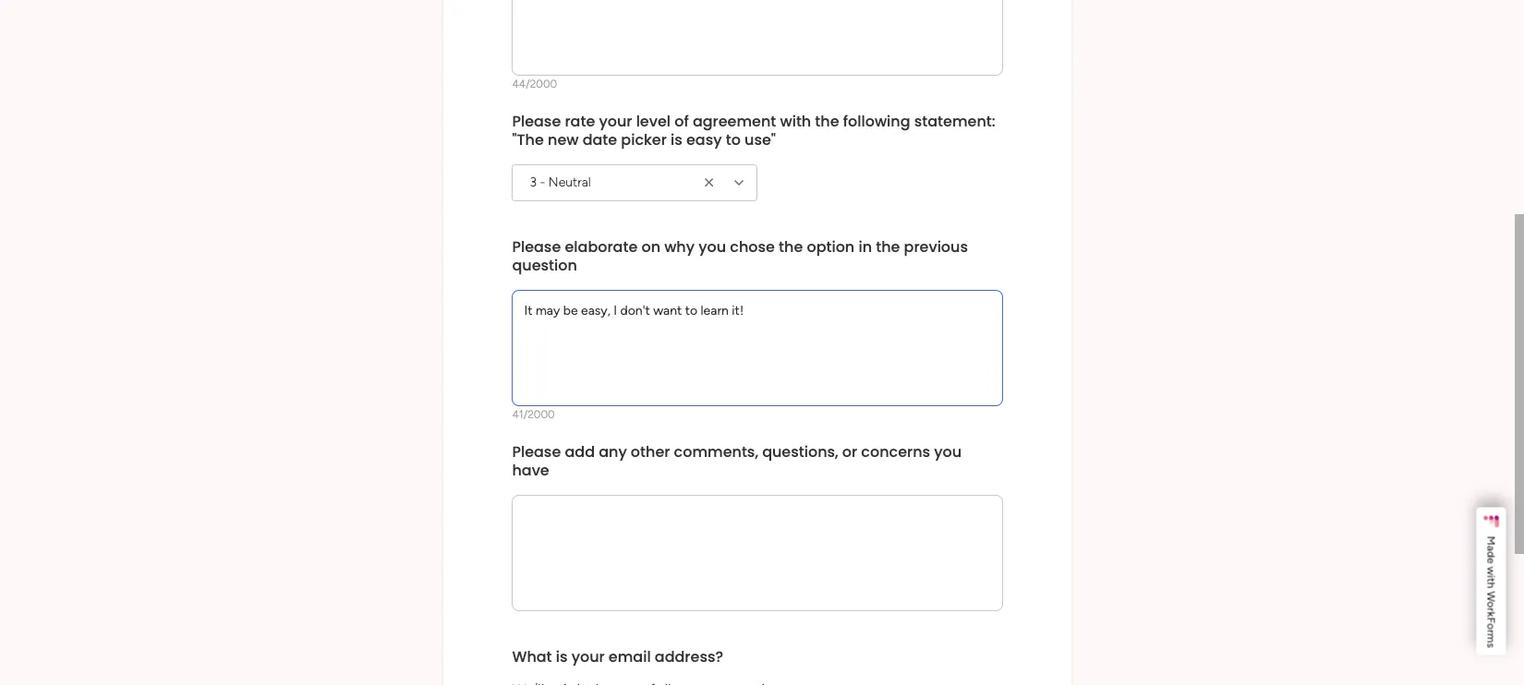 Task type: vqa. For each thing, say whether or not it's contained in the screenshot.
Please inside Please elaborate on why you chose the option in the previous question
yes



Task type: describe. For each thing, give the bounding box(es) containing it.
3 - neutral
[[530, 175, 591, 191]]

h
[[1485, 583, 1498, 589]]

m
[[1485, 634, 1498, 644]]

2000 for 44 / 2000
[[530, 78, 558, 91]]

0 horizontal spatial the
[[779, 237, 803, 258]]

w
[[1485, 592, 1498, 602]]

please add any other comments, questions, or concerns you have group
[[512, 429, 1003, 634]]

please add any other comments, questions, or concerns you have element
[[512, 442, 1003, 482]]

w
[[1485, 567, 1498, 576]]

please rate your level of agreement with the following statement: 
"the new date picker is easy to use" element
[[512, 111, 1000, 151]]

you inside please add any other comments, questions, or concerns you have
[[935, 442, 962, 463]]

f
[[1485, 618, 1498, 624]]

I'm used to Jira! This is new and different! text field
[[512, 0, 1003, 76]]

picker
[[621, 130, 667, 151]]

what is your email address? group
[[512, 634, 1003, 686]]

email
[[609, 647, 651, 669]]

following
[[844, 111, 911, 133]]

agreement
[[693, 111, 777, 133]]

2000 for 41 / 2000
[[528, 409, 555, 422]]

new
[[548, 130, 579, 151]]

comments,
[[674, 442, 759, 463]]

of
[[675, 111, 689, 133]]

please add any other comments, questions, or concerns you have
[[512, 442, 966, 482]]

what is your email address? element
[[512, 647, 728, 669]]

statement:
[[915, 111, 996, 133]]

your for email
[[572, 647, 605, 669]]

please for question
[[512, 237, 561, 258]]

is inside "please rate your level of agreement with the following statement: "the new date picker is easy to use""
[[671, 130, 683, 151]]

s
[[1485, 644, 1498, 649]]

3
[[530, 175, 537, 191]]

elaborate
[[565, 237, 638, 258]]

please elaborate on why you chose the option in the previous question element
[[512, 237, 1003, 277]]

your for level
[[599, 111, 633, 133]]

2 o from the top
[[1485, 624, 1498, 630]]

neutral
[[549, 175, 591, 191]]

/ for 44
[[526, 78, 530, 91]]

with
[[780, 111, 812, 133]]

previous
[[904, 237, 969, 258]]

easy
[[687, 130, 722, 151]]

to
[[726, 130, 741, 151]]

questions,
[[763, 442, 839, 463]]

is inside what is your email address? 'group'
[[556, 647, 568, 669]]

e
[[1485, 558, 1498, 564]]

/ for 41
[[524, 409, 528, 422]]

please rate your level of agreement with the following statement: "the new date picker is easy to use" group
[[512, 98, 1003, 224]]

add
[[565, 442, 595, 463]]

"the
[[512, 130, 544, 151]]

Please elaborate on why you chose the option in the previous question text field
[[512, 291, 1003, 407]]



Task type: locate. For each thing, give the bounding box(es) containing it.
your left email
[[572, 647, 605, 669]]

0 horizontal spatial is
[[556, 647, 568, 669]]

your
[[599, 111, 633, 133], [572, 647, 605, 669]]

on
[[642, 237, 661, 258]]

have
[[512, 461, 550, 482]]

2 r from the top
[[1485, 630, 1498, 634]]

1 vertical spatial 2000
[[528, 409, 555, 422]]

1 please from the top
[[512, 111, 561, 133]]

/ inside 'please elaborate on why you chose the option in the previous question' group
[[524, 409, 528, 422]]

44
[[512, 78, 526, 91]]

please elaborate on why you chose the option in the previous question
[[512, 237, 972, 277]]

1 horizontal spatial the
[[815, 111, 840, 133]]

2 please from the top
[[512, 237, 561, 258]]

or
[[843, 442, 858, 463]]

a
[[1485, 546, 1498, 552]]

level
[[636, 111, 671, 133]]

the right chose
[[779, 237, 803, 258]]

1 r from the top
[[1485, 608, 1498, 612]]

the inside "please rate your level of agreement with the following statement: "the new date picker is easy to use""
[[815, 111, 840, 133]]

address?
[[655, 647, 724, 669]]

your right rate
[[599, 111, 633, 133]]

please down 44 / 2000
[[512, 111, 561, 133]]

what is your email address?
[[512, 647, 728, 669]]

0 vertical spatial /
[[526, 78, 530, 91]]

1 vertical spatial o
[[1485, 624, 1498, 630]]

1 vertical spatial /
[[524, 409, 528, 422]]

date
[[583, 130, 617, 151]]

m
[[1485, 537, 1498, 546]]

41 / 2000
[[512, 409, 555, 422]]

1 horizontal spatial is
[[671, 130, 683, 151]]

2000 right 41
[[528, 409, 555, 422]]

1 vertical spatial your
[[572, 647, 605, 669]]

m a d e w i t h w o r k f o r m s button
[[1477, 508, 1506, 656]]

2 vertical spatial please
[[512, 442, 561, 463]]

44 / 2000
[[512, 78, 558, 91]]

concerns
[[862, 442, 931, 463]]

is right what on the left of the page
[[556, 647, 568, 669]]

/ up have
[[524, 409, 528, 422]]

the right the with
[[815, 111, 840, 133]]

1 vertical spatial is
[[556, 647, 568, 669]]

any
[[599, 442, 627, 463]]

Please add any other comments, questions, or concerns you have text field
[[512, 496, 1003, 612]]

you
[[699, 237, 727, 258], [935, 442, 962, 463]]

what
[[512, 647, 552, 669]]

1 horizontal spatial you
[[935, 442, 962, 463]]

/ up "the
[[526, 78, 530, 91]]

1 vertical spatial please
[[512, 237, 561, 258]]

d
[[1485, 552, 1498, 558]]

you right why
[[699, 237, 727, 258]]

option
[[807, 237, 855, 258]]

form form
[[0, 0, 1525, 686]]

is left easy
[[671, 130, 683, 151]]

please left elaborate
[[512, 237, 561, 258]]

other
[[631, 442, 670, 463]]

2000 inside 'please elaborate on why you chose the option in the previous question' group
[[528, 409, 555, 422]]

0 vertical spatial r
[[1485, 608, 1498, 612]]

3 please from the top
[[512, 442, 561, 463]]

your inside 'group'
[[572, 647, 605, 669]]

the
[[815, 111, 840, 133], [779, 237, 803, 258], [876, 237, 900, 258]]

please elaborate on why you chose the option in the previous question group
[[512, 224, 1003, 429]]

2000
[[530, 78, 558, 91], [528, 409, 555, 422]]

use"
[[745, 130, 776, 151]]

chose
[[730, 237, 775, 258]]

0 vertical spatial o
[[1485, 602, 1498, 608]]

please inside please add any other comments, questions, or concerns you have
[[512, 442, 561, 463]]

you inside please elaborate on why you chose the option in the previous question
[[699, 237, 727, 258]]

please inside "please rate your level of agreement with the following statement: "the new date picker is easy to use""
[[512, 111, 561, 133]]

the right in
[[876, 237, 900, 258]]

k
[[1485, 612, 1498, 618]]

rate
[[565, 111, 595, 133]]

t
[[1485, 578, 1498, 583]]

1 vertical spatial you
[[935, 442, 962, 463]]

r down f
[[1485, 630, 1498, 634]]

41
[[512, 409, 524, 422]]

please down 41 / 2000
[[512, 442, 561, 463]]

you right "concerns"
[[935, 442, 962, 463]]

0 horizontal spatial you
[[699, 237, 727, 258]]

in
[[859, 237, 872, 258]]

we'll might have a follow up questions element
[[512, 682, 1003, 686]]

0 vertical spatial is
[[671, 130, 683, 151]]

1 vertical spatial r
[[1485, 630, 1498, 634]]

m a d e w i t h w o r k f o r m s
[[1485, 537, 1498, 649]]

r
[[1485, 608, 1498, 612], [1485, 630, 1498, 634]]

0 vertical spatial you
[[699, 237, 727, 258]]

question
[[512, 255, 577, 277]]

i
[[1485, 576, 1498, 578]]

o up the m
[[1485, 624, 1498, 630]]

r up f
[[1485, 608, 1498, 612]]

please for new
[[512, 111, 561, 133]]

0 vertical spatial your
[[599, 111, 633, 133]]

please rate your level of agreement with the following statement: "the new date picker is easy to use"
[[512, 111, 1000, 151]]

2000 right 44 at the top
[[530, 78, 558, 91]]

2 horizontal spatial the
[[876, 237, 900, 258]]

is
[[671, 130, 683, 151], [556, 647, 568, 669]]

o
[[1485, 602, 1498, 608], [1485, 624, 1498, 630]]

please
[[512, 111, 561, 133], [512, 237, 561, 258], [512, 442, 561, 463]]

1 o from the top
[[1485, 602, 1498, 608]]

-
[[540, 175, 546, 191]]

please inside please elaborate on why you chose the option in the previous question
[[512, 237, 561, 258]]

why
[[665, 237, 695, 258]]

/
[[526, 78, 530, 91], [524, 409, 528, 422]]

o up k
[[1485, 602, 1498, 608]]

0 vertical spatial please
[[512, 111, 561, 133]]

0 vertical spatial 2000
[[530, 78, 558, 91]]

your inside "please rate your level of agreement with the following statement: "the new date picker is easy to use""
[[599, 111, 633, 133]]



